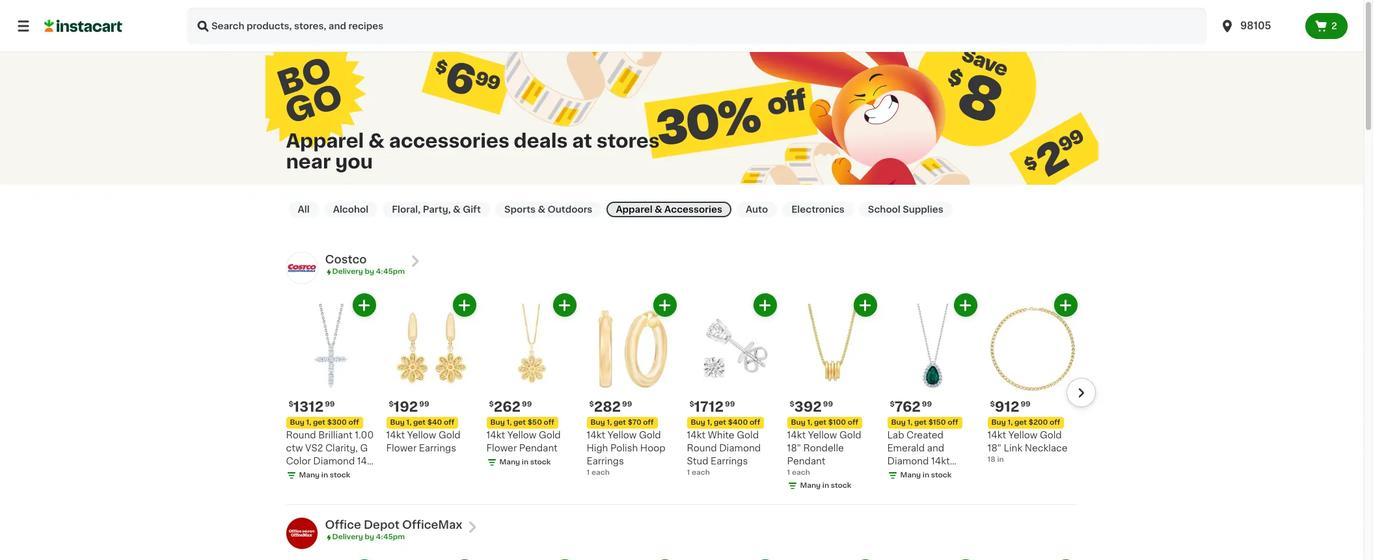 Task type: locate. For each thing, give the bounding box(es) containing it.
0 vertical spatial 4:45pm
[[376, 268, 405, 275]]

get left $70
[[614, 420, 626, 427]]

1, for 1312
[[306, 420, 311, 427]]

$ for 192
[[389, 401, 394, 408]]

1 horizontal spatial round
[[687, 444, 717, 453]]

each
[[592, 470, 610, 477], [692, 470, 710, 477], [792, 470, 810, 477]]

buy down "192"
[[390, 420, 405, 427]]

3 product group from the left
[[487, 294, 576, 468]]

buy 1, get $40 off
[[390, 420, 455, 427]]

delivery
[[332, 268, 363, 275], [332, 534, 363, 541]]

yellow down buy 1, get $200 off
[[1009, 431, 1038, 440]]

8 99 from the left
[[1021, 401, 1031, 408]]

$ up buy 1, get $200 off
[[991, 401, 995, 408]]

accessories
[[389, 131, 510, 150]]

$ for 392
[[790, 401, 795, 408]]

1 vertical spatial delivery
[[332, 534, 363, 541]]

0 horizontal spatial apparel
[[286, 131, 364, 150]]

1 for 1712
[[687, 470, 690, 477]]

0 vertical spatial delivery
[[332, 268, 363, 275]]

2 horizontal spatial each
[[792, 470, 810, 477]]

14kt inside 14kt white gold round diamond stud earrings 1 each
[[687, 431, 706, 440]]

99
[[325, 401, 335, 408], [419, 401, 429, 408], [522, 401, 532, 408], [622, 401, 632, 408], [725, 401, 735, 408], [823, 401, 833, 408], [922, 401, 932, 408], [1021, 401, 1031, 408]]

gold inside 14kt yellow gold flower earrings
[[439, 431, 461, 440]]

white down "buy 1, get $400 off"
[[708, 431, 735, 440]]

buy 1, get $70 off
[[591, 420, 654, 427]]

7 1, from the left
[[908, 420, 913, 427]]

4:45pm down floral,
[[376, 268, 405, 275]]

4 yellow from the left
[[808, 431, 837, 440]]

off for 392
[[848, 420, 859, 427]]

2 4:45pm from the top
[[376, 534, 405, 541]]

yellow down buy 1, get $100 off
[[808, 431, 837, 440]]

diamond for gold
[[719, 444, 761, 453]]

3 get from the left
[[514, 420, 526, 427]]

flower down buy 1, get $40 off
[[386, 444, 417, 453]]

& up you
[[368, 131, 385, 150]]

1 1, from the left
[[306, 420, 311, 427]]

14kt
[[386, 431, 405, 440], [487, 431, 505, 440], [587, 431, 606, 440], [687, 431, 706, 440], [787, 431, 806, 440], [988, 431, 1007, 440], [357, 457, 376, 466], [932, 457, 950, 466]]

yellow inside the "14kt yellow gold 18" rondelle pendant 1 each"
[[808, 431, 837, 440]]

school
[[868, 205, 901, 214]]

7 off from the left
[[948, 420, 959, 427]]

get down '$ 1712 99'
[[714, 420, 727, 427]]

in for 262
[[522, 459, 529, 466]]

6 add image from the left
[[857, 297, 874, 314]]

2 by from the top
[[365, 534, 374, 541]]

192
[[394, 401, 418, 414]]

1 delivery by 4:45pm from the top
[[332, 268, 405, 275]]

99 for 1712
[[725, 401, 735, 408]]

1 vertical spatial 4:45pm
[[376, 534, 405, 541]]

99 up buy 1, get $40 off
[[419, 401, 429, 408]]

by down costco
[[365, 268, 374, 275]]

14kt inside 14kt yellow gold high polish hoop earrings 1 each
[[587, 431, 606, 440]]

1 horizontal spatial white
[[708, 431, 735, 440]]

6 $ from the left
[[790, 401, 795, 408]]

earrings inside 14kt yellow gold high polish hoop earrings 1 each
[[587, 457, 624, 466]]

1, down $ 392 99
[[808, 420, 813, 427]]

0 vertical spatial round
[[286, 431, 316, 440]]

2 flower from the left
[[487, 444, 517, 453]]

& inside apparel & accessories deals at stores near you
[[368, 131, 385, 150]]

99 up "buy 1, get $400 off"
[[725, 401, 735, 408]]

7 product group from the left
[[888, 294, 978, 492]]

off for 192
[[444, 420, 455, 427]]

1 horizontal spatial 1
[[687, 470, 690, 477]]

apparel inside apparel & accessories deals at stores near you
[[286, 131, 364, 150]]

14kt inside the "14kt yellow gold 18" rondelle pendant 1 each"
[[787, 431, 806, 440]]

1 horizontal spatial diamond
[[719, 444, 761, 453]]

diamond down clarity,
[[313, 457, 355, 466]]

white down emerald
[[888, 470, 914, 479]]

off for 282
[[643, 420, 654, 427]]

2 1, from the left
[[407, 420, 412, 427]]

product group containing 392
[[787, 294, 877, 492]]

gold left cross
[[315, 470, 337, 479]]

4 product group from the left
[[587, 294, 677, 479]]

98105 button
[[1212, 8, 1306, 44], [1220, 8, 1298, 44]]

1 horizontal spatial each
[[692, 470, 710, 477]]

7 add image from the left
[[958, 297, 974, 314]]

buy down 262
[[491, 420, 505, 427]]

flower inside 14kt yellow gold flower earrings
[[386, 444, 417, 453]]

yellow inside 14kt yellow gold flower pendant
[[508, 431, 537, 440]]

4 off from the left
[[643, 420, 654, 427]]

cross
[[339, 470, 366, 479]]

each down high
[[592, 470, 610, 477]]

apparel
[[286, 131, 364, 150], [616, 205, 653, 214]]

2 horizontal spatial diamond
[[888, 457, 929, 466]]

3 $ from the left
[[489, 401, 494, 408]]

get for 1312
[[313, 420, 325, 427]]

1, for 1712
[[707, 420, 712, 427]]

floral, party, & gift link
[[383, 202, 490, 217]]

buy up lab
[[892, 420, 906, 427]]

0 horizontal spatial white
[[286, 470, 313, 479]]

diamond inside 14kt white gold round diamond stud earrings 1 each
[[719, 444, 761, 453]]

gold inside the "14kt yellow gold 18" rondelle pendant 1 each"
[[840, 431, 862, 440]]

round up ctw
[[286, 431, 316, 440]]

party,
[[423, 205, 451, 214]]

14kt inside 14kt yellow gold flower earrings
[[386, 431, 405, 440]]

5 product group from the left
[[687, 294, 777, 479]]

get down $ 1312 99
[[313, 420, 325, 427]]

1, down the $ 762 99
[[908, 420, 913, 427]]

6 product group from the left
[[787, 294, 877, 492]]

off up 1.00
[[349, 420, 359, 427]]

$ for 282
[[589, 401, 594, 408]]

1, for 392
[[808, 420, 813, 427]]

all link
[[289, 202, 319, 217]]

add image for 1312
[[356, 297, 372, 314]]

4 99 from the left
[[622, 401, 632, 408]]

2 delivery from the top
[[332, 534, 363, 541]]

99 inside $ 1312 99
[[325, 401, 335, 408]]

delivery by 4:45pm for costco
[[332, 268, 405, 275]]

2 delivery by 4:45pm from the top
[[332, 534, 405, 541]]

99 inside the $ 762 99
[[922, 401, 932, 408]]

99 for 392
[[823, 401, 833, 408]]

rondelle
[[804, 444, 844, 453]]

many in stock for 1312
[[299, 472, 350, 479]]

99 for 762
[[922, 401, 932, 408]]

pendant inside 14kt yellow gold flower pendant
[[519, 444, 558, 453]]

3 each from the left
[[792, 470, 810, 477]]

pendant down color
[[286, 483, 325, 492]]

14kt up stud
[[687, 431, 706, 440]]

delivery for costco
[[332, 268, 363, 275]]

5 1, from the left
[[707, 420, 712, 427]]

earrings inside 14kt white gold round diamond stud earrings 1 each
[[711, 457, 748, 466]]

1 product group from the left
[[286, 294, 376, 492]]

product group containing 192
[[386, 294, 476, 455]]

lab created emerald and diamond 14kt white gold pendant
[[888, 431, 950, 492]]

earrings down "$40"
[[419, 444, 456, 453]]

buy for 762
[[892, 420, 906, 427]]

buy down 1712
[[691, 420, 706, 427]]

1, down $ 262 99
[[507, 420, 512, 427]]

gold inside 14kt yellow gold 18" link necklace 18 in
[[1040, 431, 1062, 440]]

gold down "$40"
[[439, 431, 461, 440]]

by
[[365, 268, 374, 275], [365, 534, 374, 541]]

$ up buy 1, get $70 off
[[589, 401, 594, 408]]

99 inside $ 282 99
[[622, 401, 632, 408]]

5 get from the left
[[714, 420, 727, 427]]

$ 282 99
[[589, 401, 632, 414]]

outdoors
[[548, 205, 593, 214]]

0 horizontal spatial flower
[[386, 444, 417, 453]]

99 up buy 1, get $50 off
[[522, 401, 532, 408]]

14kt yellow gold 18" rondelle pendant 1 each
[[787, 431, 862, 477]]

accessories
[[665, 205, 723, 214]]

off right "$40"
[[444, 420, 455, 427]]

3 add image from the left
[[557, 297, 573, 314]]

product group
[[286, 294, 376, 492], [386, 294, 476, 455], [487, 294, 576, 468], [587, 294, 677, 479], [687, 294, 777, 479], [787, 294, 877, 492], [888, 294, 978, 492], [988, 294, 1078, 466]]

18"
[[787, 444, 801, 453], [988, 444, 1002, 453]]

in for 1312
[[322, 472, 328, 479]]

1, down $ 192 99
[[407, 420, 412, 427]]

get left "$200"
[[1015, 420, 1027, 427]]

1 inside 14kt white gold round diamond stud earrings 1 each
[[687, 470, 690, 477]]

2 product group from the left
[[386, 294, 476, 455]]

many in stock down 14kt yellow gold flower pendant
[[500, 459, 551, 466]]

1 vertical spatial by
[[365, 534, 374, 541]]

1 yellow from the left
[[407, 431, 436, 440]]

2 horizontal spatial 1
[[787, 470, 790, 477]]

$ inside $ 392 99
[[790, 401, 795, 408]]

1 horizontal spatial 18"
[[988, 444, 1002, 453]]

8 product group from the left
[[988, 294, 1078, 466]]

1 add image from the left
[[356, 297, 372, 314]]

&
[[368, 131, 385, 150], [453, 205, 461, 214], [538, 205, 546, 214], [655, 205, 663, 214]]

1 horizontal spatial apparel
[[616, 205, 653, 214]]

14kt for 14kt yellow gold high polish hoop earrings 1 each
[[587, 431, 606, 440]]

buy down 282
[[591, 420, 605, 427]]

5 off from the left
[[750, 420, 761, 427]]

1, for 762
[[908, 420, 913, 427]]

product group containing 762
[[888, 294, 978, 492]]

office depot officemax
[[325, 520, 463, 531]]

each down stud
[[692, 470, 710, 477]]

5 99 from the left
[[725, 401, 735, 408]]

get for 762
[[915, 420, 927, 427]]

many for 762
[[901, 472, 921, 479]]

$ up buy 1, get $300 off
[[289, 401, 294, 408]]

get
[[313, 420, 325, 427], [413, 420, 426, 427], [514, 420, 526, 427], [614, 420, 626, 427], [714, 420, 727, 427], [814, 420, 827, 427], [915, 420, 927, 427], [1015, 420, 1027, 427]]

& right sports
[[538, 205, 546, 214]]

$ for 262
[[489, 401, 494, 408]]

pendant inside lab created emerald and diamond 14kt white gold pendant
[[888, 483, 926, 492]]

1, down 1712
[[707, 420, 712, 427]]

1 inside 14kt yellow gold high polish hoop earrings 1 each
[[587, 470, 590, 477]]

off right $400
[[750, 420, 761, 427]]

99 inside '$ 1712 99'
[[725, 401, 735, 408]]

off right $100
[[848, 420, 859, 427]]

1 vertical spatial round
[[687, 444, 717, 453]]

7 get from the left
[[915, 420, 927, 427]]

18" up 18 on the right bottom of the page
[[988, 444, 1002, 453]]

3 yellow from the left
[[608, 431, 637, 440]]

6 get from the left
[[814, 420, 827, 427]]

2 horizontal spatial earrings
[[711, 457, 748, 466]]

gold down and
[[917, 470, 939, 479]]

5 buy from the left
[[691, 420, 706, 427]]

14kt for 14kt yellow gold 18" link necklace 18 in
[[988, 431, 1007, 440]]

product group containing 262
[[487, 294, 576, 468]]

$ 192 99
[[389, 401, 429, 414]]

pendant down emerald
[[888, 483, 926, 492]]

4:45pm
[[376, 268, 405, 275], [376, 534, 405, 541]]

gold for 14kt yellow gold flower pendant
[[539, 431, 561, 440]]

$ up lab
[[890, 401, 895, 408]]

in
[[998, 457, 1004, 464], [522, 459, 529, 466], [322, 472, 328, 479], [923, 472, 930, 479], [823, 483, 829, 490]]

$ for 762
[[890, 401, 895, 408]]

1 delivery from the top
[[332, 268, 363, 275]]

7 buy from the left
[[892, 420, 906, 427]]

electronics link
[[783, 202, 854, 217]]

each inside 14kt yellow gold high polish hoop earrings 1 each
[[592, 470, 610, 477]]

6 1, from the left
[[808, 420, 813, 427]]

14kt inside 14kt yellow gold flower pendant
[[487, 431, 505, 440]]

99 up buy 1, get $300 off
[[325, 401, 335, 408]]

14kt white gold round diamond stud earrings 1 each
[[687, 431, 761, 477]]

$ for 1312
[[289, 401, 294, 408]]

8 1, from the left
[[1008, 420, 1013, 427]]

18" inside 14kt yellow gold 18" link necklace 18 in
[[988, 444, 1002, 453]]

14kt yellow gold 18" link necklace 18 in
[[988, 431, 1068, 464]]

8 $ from the left
[[991, 401, 995, 408]]

1 1 from the left
[[587, 470, 590, 477]]

off right $150
[[948, 420, 959, 427]]

1 4:45pm from the top
[[376, 268, 405, 275]]

2 99 from the left
[[419, 401, 429, 408]]

2 buy from the left
[[390, 420, 405, 427]]

1 98105 button from the left
[[1212, 8, 1306, 44]]

apparel for apparel & accessories deals at stores near you
[[286, 131, 364, 150]]

off for 762
[[948, 420, 959, 427]]

apparel left accessories
[[616, 205, 653, 214]]

$ up buy 1, get $100 off
[[790, 401, 795, 408]]

yellow inside 14kt yellow gold 18" link necklace 18 in
[[1009, 431, 1038, 440]]

flower
[[386, 444, 417, 453], [487, 444, 517, 453]]

product group containing 1312
[[286, 294, 376, 492]]

add image
[[356, 297, 372, 314], [456, 297, 473, 314], [557, 297, 573, 314], [657, 297, 673, 314], [757, 297, 773, 314], [857, 297, 874, 314], [958, 297, 974, 314], [1058, 297, 1074, 314]]

1312
[[294, 401, 324, 414]]

stock for 1312
[[330, 472, 350, 479]]

1 by from the top
[[365, 268, 374, 275]]

delivery by 4:45pm down costco
[[332, 268, 405, 275]]

get up created
[[915, 420, 927, 427]]

white
[[708, 431, 735, 440], [286, 470, 313, 479], [888, 470, 914, 479]]

$ 762 99
[[890, 401, 932, 414]]

pendant down rondelle
[[787, 457, 826, 466]]

1 get from the left
[[313, 420, 325, 427]]

electronics
[[792, 205, 845, 214]]

stock for 762
[[931, 472, 952, 479]]

5 yellow from the left
[[1009, 431, 1038, 440]]

8 add image from the left
[[1058, 297, 1074, 314]]

18" left rondelle
[[787, 444, 801, 453]]

4 get from the left
[[614, 420, 626, 427]]

1
[[587, 470, 590, 477], [687, 470, 690, 477], [787, 470, 790, 477]]

8 buy from the left
[[992, 420, 1006, 427]]

14kt yellow gold flower earrings
[[386, 431, 461, 453]]

1, down 1312
[[306, 420, 311, 427]]

many in stock down and
[[901, 472, 952, 479]]

$ inside $ 262 99
[[489, 401, 494, 408]]

4 buy from the left
[[591, 420, 605, 427]]

gift
[[463, 205, 481, 214]]

7 $ from the left
[[890, 401, 895, 408]]

14kt for 14kt yellow gold flower earrings
[[386, 431, 405, 440]]

buy down 912
[[992, 420, 1006, 427]]

by down depot
[[365, 534, 374, 541]]

99 inside $ 392 99
[[823, 401, 833, 408]]

pendant
[[519, 444, 558, 453], [787, 457, 826, 466], [286, 483, 325, 492], [888, 483, 926, 492]]

1 buy from the left
[[290, 420, 305, 427]]

color
[[286, 457, 311, 466]]

stock
[[530, 459, 551, 466], [330, 472, 350, 479], [931, 472, 952, 479], [831, 483, 852, 490]]

1 18" from the left
[[787, 444, 801, 453]]

in down the "14kt yellow gold 18" rondelle pendant 1 each"
[[823, 483, 829, 490]]

$150
[[929, 420, 946, 427]]

stock down 14kt yellow gold flower pendant
[[530, 459, 551, 466]]

3 1, from the left
[[507, 420, 512, 427]]

2 18" from the left
[[988, 444, 1002, 453]]

0 vertical spatial by
[[365, 268, 374, 275]]

0 horizontal spatial earrings
[[419, 444, 456, 453]]

flower inside 14kt yellow gold flower pendant
[[487, 444, 517, 453]]

2 get from the left
[[413, 420, 426, 427]]

yellow inside 14kt yellow gold high polish hoop earrings 1 each
[[608, 431, 637, 440]]

round up stud
[[687, 444, 717, 453]]

yellow down buy 1, get $70 off
[[608, 431, 637, 440]]

1,
[[306, 420, 311, 427], [407, 420, 412, 427], [507, 420, 512, 427], [607, 420, 612, 427], [707, 420, 712, 427], [808, 420, 813, 427], [908, 420, 913, 427], [1008, 420, 1013, 427]]

earrings inside 14kt yellow gold flower earrings
[[419, 444, 456, 453]]

diamond inside lab created emerald and diamond 14kt white gold pendant
[[888, 457, 929, 466]]

delivery down costco
[[332, 268, 363, 275]]

& left accessories
[[655, 205, 663, 214]]

2 $ from the left
[[389, 401, 394, 408]]

buy 1, get $400 off
[[691, 420, 761, 427]]

1 vertical spatial delivery by 4:45pm
[[332, 534, 405, 541]]

hoop
[[641, 444, 666, 453]]

buy down 1312
[[290, 420, 305, 427]]

add image for 1712
[[757, 297, 773, 314]]

stock down clarity,
[[330, 472, 350, 479]]

2 add image from the left
[[456, 297, 473, 314]]

3 buy from the left
[[491, 420, 505, 427]]

$ inside '$ 1712 99'
[[690, 401, 695, 408]]

2 1 from the left
[[687, 470, 690, 477]]

2 yellow from the left
[[508, 431, 537, 440]]

14kt down g
[[357, 457, 376, 466]]

& for apparel & accessories deals at stores near you
[[368, 131, 385, 150]]

5 add image from the left
[[757, 297, 773, 314]]

gold inside 14kt yellow gold flower pendant
[[539, 431, 561, 440]]

get left $100
[[814, 420, 827, 427]]

0 vertical spatial delivery by 4:45pm
[[332, 268, 405, 275]]

1 each from the left
[[592, 470, 610, 477]]

stock for 262
[[530, 459, 551, 466]]

buy
[[290, 420, 305, 427], [390, 420, 405, 427], [491, 420, 505, 427], [591, 420, 605, 427], [691, 420, 706, 427], [791, 420, 806, 427], [892, 420, 906, 427], [992, 420, 1006, 427]]

in left cross
[[322, 472, 328, 479]]

None search field
[[187, 8, 1207, 44]]

$400
[[728, 420, 748, 427]]

stud
[[687, 457, 709, 466]]

$ inside $ 1312 99
[[289, 401, 294, 408]]

6 off from the left
[[848, 420, 859, 427]]

& for apparel & accessories
[[655, 205, 663, 214]]

0 horizontal spatial each
[[592, 470, 610, 477]]

1 $ from the left
[[289, 401, 294, 408]]

3 off from the left
[[544, 420, 555, 427]]

0 vertical spatial apparel
[[286, 131, 364, 150]]

14kt up high
[[587, 431, 606, 440]]

buy for 282
[[591, 420, 605, 427]]

2 horizontal spatial white
[[888, 470, 914, 479]]

6 buy from the left
[[791, 420, 806, 427]]

$ up buy 1, get $40 off
[[389, 401, 394, 408]]

get for 282
[[614, 420, 626, 427]]

instacart logo image
[[44, 18, 122, 34]]

deals
[[514, 131, 568, 150]]

14kt down buy 1, get $50 off
[[487, 431, 505, 440]]

you
[[335, 152, 373, 171]]

costco image
[[286, 253, 317, 284]]

$ inside $ 282 99
[[589, 401, 594, 408]]

7 99 from the left
[[922, 401, 932, 408]]

delivery down office
[[332, 534, 363, 541]]

many down color
[[299, 472, 320, 479]]

get for 392
[[814, 420, 827, 427]]

282
[[594, 401, 621, 414]]

yellow inside 14kt yellow gold flower earrings
[[407, 431, 436, 440]]

6 99 from the left
[[823, 401, 833, 408]]

$ up "buy 1, get $400 off"
[[690, 401, 695, 408]]

$ inside $ 192 99
[[389, 401, 394, 408]]

1 horizontal spatial flower
[[487, 444, 517, 453]]

lab
[[888, 431, 905, 440]]

4 1, from the left
[[607, 420, 612, 427]]

auto
[[746, 205, 768, 214]]

gold for 14kt yellow gold high polish hoop earrings 1 each
[[639, 431, 661, 440]]

2 each from the left
[[692, 470, 710, 477]]

0 horizontal spatial diamond
[[313, 457, 355, 466]]

0 horizontal spatial round
[[286, 431, 316, 440]]

gold down $100
[[840, 431, 862, 440]]

4 add image from the left
[[657, 297, 673, 314]]

off for 262
[[544, 420, 555, 427]]

$ inside the $ 762 99
[[890, 401, 895, 408]]

many in stock down vs2
[[299, 472, 350, 479]]

5 $ from the left
[[690, 401, 695, 408]]

14kt inside 14kt yellow gold 18" link necklace 18 in
[[988, 431, 1007, 440]]

3 99 from the left
[[522, 401, 532, 408]]

auto link
[[737, 202, 777, 217]]

99 inside $ 912 99
[[1021, 401, 1031, 408]]

yellow down buy 1, get $40 off
[[407, 431, 436, 440]]

stock down and
[[931, 472, 952, 479]]

$300
[[327, 420, 347, 427]]

off right "$200"
[[1050, 420, 1061, 427]]

each inside 14kt white gold round diamond stud earrings 1 each
[[692, 470, 710, 477]]

1 off from the left
[[349, 420, 359, 427]]

round inside 14kt white gold round diamond stud earrings 1 each
[[687, 444, 717, 453]]

get left "$40"
[[413, 420, 426, 427]]

round
[[286, 431, 316, 440], [687, 444, 717, 453]]

yellow down buy 1, get $50 off
[[508, 431, 537, 440]]

0 horizontal spatial 18"
[[787, 444, 801, 453]]

earrings
[[419, 444, 456, 453], [587, 457, 624, 466], [711, 457, 748, 466]]

earrings right stud
[[711, 457, 748, 466]]

99 up buy 1, get $70 off
[[622, 401, 632, 408]]

diamond down $400
[[719, 444, 761, 453]]

in down 14kt yellow gold flower pendant
[[522, 459, 529, 466]]

99 inside $ 192 99
[[419, 401, 429, 408]]

1.00
[[355, 431, 374, 440]]

gold down $50
[[539, 431, 561, 440]]

2 button
[[1306, 13, 1348, 39]]

diamond
[[719, 444, 761, 453], [313, 457, 355, 466], [888, 457, 929, 466]]

yellow for rondelle
[[808, 431, 837, 440]]

pendant down $50
[[519, 444, 558, 453]]

many in stock
[[500, 459, 551, 466], [299, 472, 350, 479], [901, 472, 952, 479], [800, 483, 852, 490]]

14kt down and
[[932, 457, 950, 466]]

many down 14kt yellow gold flower pendant
[[500, 459, 520, 466]]

apparel & accessories deals at stores near you main content
[[0, 0, 1364, 561]]

$ inside $ 912 99
[[991, 401, 995, 408]]

gold inside 14kt white gold round diamond stud earrings 1 each
[[737, 431, 759, 440]]

$50
[[528, 420, 542, 427]]

99 inside $ 262 99
[[522, 401, 532, 408]]

3 1 from the left
[[787, 470, 790, 477]]

many for 262
[[500, 459, 520, 466]]

18" inside the "14kt yellow gold 18" rondelle pendant 1 each"
[[787, 444, 801, 453]]

in inside 14kt yellow gold 18" link necklace 18 in
[[998, 457, 1004, 464]]

99 for 262
[[522, 401, 532, 408]]

1 vertical spatial apparel
[[616, 205, 653, 214]]

99 up buy 1, get $150 off
[[922, 401, 932, 408]]

add image for 262
[[557, 297, 573, 314]]

product group containing 282
[[587, 294, 677, 479]]

14kt down buy 1, get $40 off
[[386, 431, 405, 440]]

4 $ from the left
[[589, 401, 594, 408]]

0 horizontal spatial 1
[[587, 470, 590, 477]]

by for costco
[[365, 268, 374, 275]]

8 get from the left
[[1015, 420, 1027, 427]]

gold inside 14kt yellow gold high polish hoop earrings 1 each
[[639, 431, 661, 440]]

8 off from the left
[[1050, 420, 1061, 427]]

get left $50
[[514, 420, 526, 427]]

99 up buy 1, get $100 off
[[823, 401, 833, 408]]

off right $50
[[544, 420, 555, 427]]

1 horizontal spatial earrings
[[587, 457, 624, 466]]

near
[[286, 152, 331, 171]]

& for sports & outdoors
[[538, 205, 546, 214]]

4:45pm down office depot officemax
[[376, 534, 405, 541]]

1 99 from the left
[[325, 401, 335, 408]]

in down and
[[923, 472, 930, 479]]

1 flower from the left
[[386, 444, 417, 453]]

2 off from the left
[[444, 420, 455, 427]]



Task type: describe. For each thing, give the bounding box(es) containing it.
yellow for polish
[[608, 431, 637, 440]]

floral, party, & gift
[[392, 205, 481, 214]]

$ for 912
[[991, 401, 995, 408]]

14kt for 14kt yellow gold 18" rondelle pendant 1 each
[[787, 431, 806, 440]]

apparel & accessories
[[616, 205, 723, 214]]

diamond for emerald
[[888, 457, 929, 466]]

add image for 282
[[657, 297, 673, 314]]

gold for 14kt white gold round diamond stud earrings 1 each
[[737, 431, 759, 440]]

$ 912 99
[[991, 401, 1031, 414]]

many in stock for 762
[[901, 472, 952, 479]]

392
[[795, 401, 822, 414]]

all
[[298, 205, 310, 214]]

14kt yellow gold high polish hoop earrings 1 each
[[587, 431, 666, 477]]

apparel for apparel & accessories
[[616, 205, 653, 214]]

vs2
[[305, 444, 323, 453]]

99 for 192
[[419, 401, 429, 408]]

pendant inside the "14kt yellow gold 18" rondelle pendant 1 each"
[[787, 457, 826, 466]]

round brilliant 1.00 ctw vs2 clarity, g color diamond 14kt white gold cross pendant
[[286, 431, 376, 492]]

buy 1, get $200 off
[[992, 420, 1061, 427]]

$100
[[829, 420, 846, 427]]

each for 1712
[[692, 470, 710, 477]]

created
[[907, 431, 944, 440]]

1712
[[695, 401, 724, 414]]

14kt inside lab created emerald and diamond 14kt white gold pendant
[[932, 457, 950, 466]]

necklace
[[1025, 444, 1068, 453]]

item carousel region
[[268, 294, 1096, 500]]

762
[[895, 401, 921, 414]]

$200
[[1029, 420, 1048, 427]]

2
[[1332, 21, 1338, 31]]

get for 262
[[514, 420, 526, 427]]

apparel & accessories deals at stores near you
[[286, 131, 660, 171]]

1 for 282
[[587, 470, 590, 477]]

$ for 1712
[[690, 401, 695, 408]]

buy for 1312
[[290, 420, 305, 427]]

$70
[[628, 420, 642, 427]]

product group containing 912
[[988, 294, 1078, 466]]

14kt yellow gold flower pendant
[[487, 431, 561, 453]]

gold inside lab created emerald and diamond 14kt white gold pendant
[[917, 470, 939, 479]]

flower for 192
[[386, 444, 417, 453]]

polish
[[611, 444, 638, 453]]

earrings for 1712
[[711, 457, 748, 466]]

$ 1712 99
[[690, 401, 735, 414]]

buy for 262
[[491, 420, 505, 427]]

and
[[927, 444, 945, 453]]

yellow for link
[[1009, 431, 1038, 440]]

ctw
[[286, 444, 303, 453]]

add image for 912
[[1058, 297, 1074, 314]]

office depot officemax image
[[286, 518, 317, 550]]

round inside round brilliant 1.00 ctw vs2 clarity, g color diamond 14kt white gold cross pendant
[[286, 431, 316, 440]]

school supplies
[[868, 205, 944, 214]]

white inside 14kt white gold round diamond stud earrings 1 each
[[708, 431, 735, 440]]

buy for 912
[[992, 420, 1006, 427]]

emerald
[[888, 444, 925, 453]]

18" for rondelle
[[787, 444, 801, 453]]

gold for 14kt yellow gold 18" rondelle pendant 1 each
[[840, 431, 862, 440]]

alcohol link
[[324, 202, 378, 217]]

stores
[[597, 131, 660, 150]]

costco
[[325, 255, 367, 265]]

school supplies link
[[859, 202, 953, 217]]

& left gift
[[453, 205, 461, 214]]

912
[[995, 401, 1020, 414]]

office
[[325, 520, 361, 531]]

add image for 192
[[456, 297, 473, 314]]

add image for 392
[[857, 297, 874, 314]]

gold for 14kt yellow gold flower earrings
[[439, 431, 461, 440]]

supplies
[[903, 205, 944, 214]]

get for 1712
[[714, 420, 727, 427]]

get for 912
[[1015, 420, 1027, 427]]

floral,
[[392, 205, 421, 214]]

many down the "14kt yellow gold 18" rondelle pendant 1 each"
[[800, 483, 821, 490]]

buy for 392
[[791, 420, 806, 427]]

get for 192
[[413, 420, 426, 427]]

yellow for earrings
[[407, 431, 436, 440]]

g
[[360, 444, 368, 453]]

buy for 1712
[[691, 420, 706, 427]]

14kt inside round brilliant 1.00 ctw vs2 clarity, g color diamond 14kt white gold cross pendant
[[357, 457, 376, 466]]

yellow for pendant
[[508, 431, 537, 440]]

1, for 262
[[507, 420, 512, 427]]

$ 262 99
[[489, 401, 532, 414]]

off for 1312
[[349, 420, 359, 427]]

brilliant
[[318, 431, 353, 440]]

2 98105 button from the left
[[1220, 8, 1298, 44]]

many in stock for 262
[[500, 459, 551, 466]]

18
[[988, 457, 996, 464]]

1, for 192
[[407, 420, 412, 427]]

4:45pm for costco
[[376, 268, 405, 275]]

99 for 1312
[[325, 401, 335, 408]]

98105
[[1241, 21, 1272, 31]]

many in stock down the "14kt yellow gold 18" rondelle pendant 1 each"
[[800, 483, 852, 490]]

14kt for 14kt yellow gold flower pendant
[[487, 431, 505, 440]]

$ 392 99
[[790, 401, 833, 414]]

99 for 282
[[622, 401, 632, 408]]

delivery by 4:45pm for office depot officemax
[[332, 534, 405, 541]]

flower for 262
[[487, 444, 517, 453]]

$ 1312 99
[[289, 401, 335, 414]]

buy for 192
[[390, 420, 405, 427]]

diamond inside round brilliant 1.00 ctw vs2 clarity, g color diamond 14kt white gold cross pendant
[[313, 457, 355, 466]]

1, for 282
[[607, 420, 612, 427]]

product group containing 1712
[[687, 294, 777, 479]]

high
[[587, 444, 608, 453]]

link
[[1004, 444, 1023, 453]]

officemax
[[402, 520, 463, 531]]

18" for link
[[988, 444, 1002, 453]]

off for 1712
[[750, 420, 761, 427]]

sports
[[504, 205, 536, 214]]

14kt for 14kt white gold round diamond stud earrings 1 each
[[687, 431, 706, 440]]

4:45pm for office depot officemax
[[376, 534, 405, 541]]

apparel & accessories link
[[607, 202, 732, 217]]

many for 1312
[[299, 472, 320, 479]]

buy 1, get $300 off
[[290, 420, 359, 427]]

clarity,
[[325, 444, 358, 453]]

earrings for 282
[[587, 457, 624, 466]]

buy 1, get $50 off
[[491, 420, 555, 427]]

delivery for office depot officemax
[[332, 534, 363, 541]]

sports & outdoors link
[[495, 202, 602, 217]]

add image for 762
[[958, 297, 974, 314]]

buy 1, get $150 off
[[892, 420, 959, 427]]

each for 282
[[592, 470, 610, 477]]

in for 762
[[923, 472, 930, 479]]

Search field
[[187, 8, 1207, 44]]

buy 1, get $100 off
[[791, 420, 859, 427]]

off for 912
[[1050, 420, 1061, 427]]

by for office depot officemax
[[365, 534, 374, 541]]

1 inside the "14kt yellow gold 18" rondelle pendant 1 each"
[[787, 470, 790, 477]]

$40
[[427, 420, 442, 427]]

depot
[[364, 520, 400, 531]]

1, for 912
[[1008, 420, 1013, 427]]

gold inside round brilliant 1.00 ctw vs2 clarity, g color diamond 14kt white gold cross pendant
[[315, 470, 337, 479]]

gold for 14kt yellow gold 18" link necklace 18 in
[[1040, 431, 1062, 440]]

sports & outdoors
[[504, 205, 593, 214]]

pendant inside round brilliant 1.00 ctw vs2 clarity, g color diamond 14kt white gold cross pendant
[[286, 483, 325, 492]]

white inside lab created emerald and diamond 14kt white gold pendant
[[888, 470, 914, 479]]

white inside round brilliant 1.00 ctw vs2 clarity, g color diamond 14kt white gold cross pendant
[[286, 470, 313, 479]]

stock down the "14kt yellow gold 18" rondelle pendant 1 each"
[[831, 483, 852, 490]]

262
[[494, 401, 521, 414]]

at
[[572, 131, 592, 150]]

each inside the "14kt yellow gold 18" rondelle pendant 1 each"
[[792, 470, 810, 477]]

alcohol
[[333, 205, 369, 214]]



Task type: vqa. For each thing, say whether or not it's contained in the screenshot.
Floral, Party, & Gift
yes



